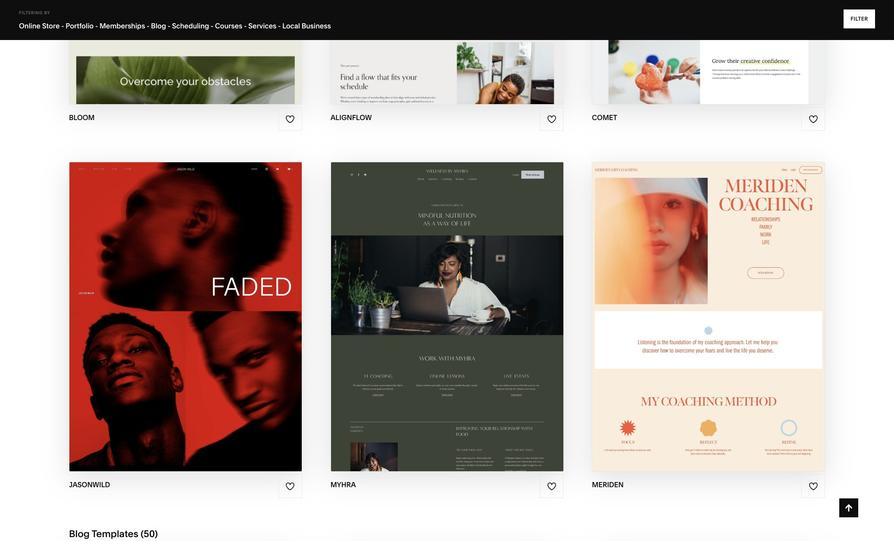 Task type: vqa. For each thing, say whether or not it's contained in the screenshot.
Designs
no



Task type: describe. For each thing, give the bounding box(es) containing it.
add jasonwild to your favorites list image
[[285, 482, 295, 492]]

back to top image
[[844, 504, 854, 513]]

services
[[248, 22, 276, 30]]

preview meriden
[[669, 317, 748, 327]]

comet
[[592, 113, 617, 122]]

with for jasonwild
[[158, 300, 180, 310]]

start for preview myhra
[[401, 300, 427, 310]]

add myhra to your favorites list image
[[547, 482, 556, 492]]

0 horizontal spatial blog
[[69, 529, 90, 540]]

2 vertical spatial meriden
[[592, 481, 624, 490]]

start for preview jasonwild
[[130, 300, 156, 310]]

preview myhra link
[[411, 311, 483, 334]]

bloom image
[[69, 0, 302, 104]]

memberships
[[100, 22, 145, 30]]

start with meriden button
[[658, 294, 759, 317]]

filtering
[[19, 10, 43, 15]]

2 vertical spatial myhra
[[330, 481, 356, 490]]

myhra inside start with myhra button
[[453, 300, 484, 310]]

4 - from the left
[[168, 22, 170, 30]]

preview for preview jasonwild
[[140, 317, 178, 327]]

1 vertical spatial meriden
[[709, 317, 748, 327]]

alignflow
[[330, 113, 372, 122]]

with for meriden
[[686, 300, 708, 310]]

myhra image
[[331, 163, 563, 472]]

preview jasonwild
[[140, 317, 231, 327]]

(
[[141, 529, 144, 540]]

scheduling
[[172, 22, 209, 30]]

filter button
[[844, 9, 875, 28]]

6 - from the left
[[244, 22, 247, 30]]

5 - from the left
[[211, 22, 213, 30]]

filter
[[851, 16, 868, 22]]

online store - portfolio - memberships - blog - scheduling - courses - services - local business
[[19, 22, 331, 30]]

start with jasonwild button
[[130, 294, 241, 317]]

filtering by
[[19, 10, 50, 15]]

3 - from the left
[[147, 22, 149, 30]]

preview myhra
[[411, 317, 483, 327]]

add bloom to your favorites list image
[[285, 115, 295, 124]]

business
[[302, 22, 331, 30]]

50
[[144, 529, 155, 540]]

myhra inside preview myhra link
[[451, 317, 483, 327]]



Task type: locate. For each thing, give the bounding box(es) containing it.
1 horizontal spatial start
[[401, 300, 427, 310]]

1 horizontal spatial with
[[429, 300, 451, 310]]

- right store
[[61, 22, 64, 30]]

meriden
[[710, 300, 749, 310], [709, 317, 748, 327], [592, 481, 624, 490]]

- left scheduling
[[168, 22, 170, 30]]

0 vertical spatial meriden
[[710, 300, 749, 310]]

preview for preview meriden
[[669, 317, 707, 327]]

-
[[61, 22, 64, 30], [95, 22, 98, 30], [147, 22, 149, 30], [168, 22, 170, 30], [211, 22, 213, 30], [244, 22, 247, 30], [278, 22, 281, 30]]

meriden image
[[592, 163, 825, 472]]

start with jasonwild
[[130, 300, 232, 310]]

myhra
[[453, 300, 484, 310], [451, 317, 483, 327], [330, 481, 356, 490]]

alignflow image
[[331, 0, 563, 104]]

blog left 'templates'
[[69, 529, 90, 540]]

jasonwild inside button
[[181, 300, 232, 310]]

3 preview from the left
[[669, 317, 707, 327]]

0 horizontal spatial with
[[158, 300, 180, 310]]

- right portfolio
[[95, 22, 98, 30]]

blog templates ( 50 )
[[69, 529, 158, 540]]

with up 'preview meriden'
[[686, 300, 708, 310]]

0 horizontal spatial start
[[130, 300, 156, 310]]

bloom
[[69, 113, 95, 122]]

with inside button
[[158, 300, 180, 310]]

3 start from the left
[[658, 300, 684, 310]]

0 vertical spatial jasonwild
[[181, 300, 232, 310]]

by
[[44, 10, 50, 15]]

2 - from the left
[[95, 22, 98, 30]]

2 preview from the left
[[411, 317, 449, 327]]

preview inside preview jasonwild link
[[140, 317, 178, 327]]

meriden inside 'button'
[[710, 300, 749, 310]]

start with meriden
[[658, 300, 749, 310]]

start inside button
[[130, 300, 156, 310]]

1 preview from the left
[[140, 317, 178, 327]]

store
[[42, 22, 60, 30]]

start with myhra
[[401, 300, 484, 310]]

with inside 'button'
[[686, 300, 708, 310]]

blog
[[151, 22, 166, 30], [69, 529, 90, 540]]

2 horizontal spatial with
[[686, 300, 708, 310]]

)
[[155, 529, 158, 540]]

1 horizontal spatial blog
[[151, 22, 166, 30]]

with for myhra
[[429, 300, 451, 310]]

comet image
[[592, 0, 825, 104]]

start for preview meriden
[[658, 300, 684, 310]]

- right courses
[[244, 22, 247, 30]]

0 vertical spatial myhra
[[453, 300, 484, 310]]

online
[[19, 22, 40, 30]]

1 vertical spatial myhra
[[451, 317, 483, 327]]

start with myhra button
[[401, 294, 493, 317]]

with up preview myhra
[[429, 300, 451, 310]]

jasonwild image
[[69, 163, 302, 472]]

preview down 'start with jasonwild'
[[140, 317, 178, 327]]

courses
[[215, 22, 242, 30]]

preview for preview myhra
[[411, 317, 449, 327]]

7 - from the left
[[278, 22, 281, 30]]

portfolio
[[66, 22, 94, 30]]

templates
[[92, 529, 138, 540]]

preview meriden link
[[669, 311, 748, 334]]

2 horizontal spatial preview
[[669, 317, 707, 327]]

preview jasonwild link
[[140, 311, 231, 334]]

1 horizontal spatial preview
[[411, 317, 449, 327]]

2 vertical spatial jasonwild
[[69, 481, 110, 490]]

preview
[[140, 317, 178, 327], [411, 317, 449, 327], [669, 317, 707, 327]]

start inside 'button'
[[658, 300, 684, 310]]

- left local
[[278, 22, 281, 30]]

2 start from the left
[[401, 300, 427, 310]]

with
[[158, 300, 180, 310], [429, 300, 451, 310], [686, 300, 708, 310]]

2 with from the left
[[429, 300, 451, 310]]

0 horizontal spatial preview
[[140, 317, 178, 327]]

3 with from the left
[[686, 300, 708, 310]]

add comet to your favorites list image
[[808, 115, 818, 124]]

1 - from the left
[[61, 22, 64, 30]]

local
[[282, 22, 300, 30]]

start inside button
[[401, 300, 427, 310]]

preview inside the preview meriden link
[[669, 317, 707, 327]]

blog left scheduling
[[151, 22, 166, 30]]

preview down start with myhra
[[411, 317, 449, 327]]

preview down start with meriden
[[669, 317, 707, 327]]

jasonwild
[[181, 300, 232, 310], [180, 317, 231, 327], [69, 481, 110, 490]]

1 start from the left
[[130, 300, 156, 310]]

preview inside preview myhra link
[[411, 317, 449, 327]]

- right memberships
[[147, 22, 149, 30]]

add alignflow to your favorites list image
[[547, 115, 556, 124]]

2 horizontal spatial start
[[658, 300, 684, 310]]

start
[[130, 300, 156, 310], [401, 300, 427, 310], [658, 300, 684, 310]]

1 with from the left
[[158, 300, 180, 310]]

1 vertical spatial blog
[[69, 529, 90, 540]]

with up the preview jasonwild
[[158, 300, 180, 310]]

- left courses
[[211, 22, 213, 30]]

add meriden to your favorites list image
[[808, 482, 818, 492]]

1 vertical spatial jasonwild
[[180, 317, 231, 327]]

0 vertical spatial blog
[[151, 22, 166, 30]]

with inside button
[[429, 300, 451, 310]]



